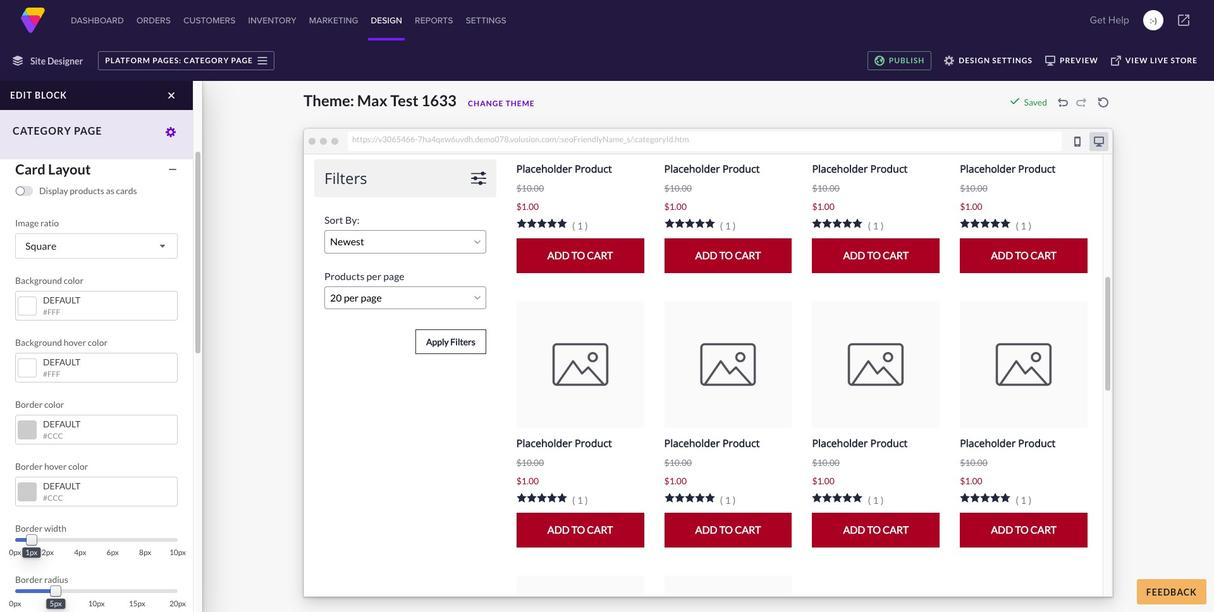 Task type: locate. For each thing, give the bounding box(es) containing it.
border
[[15, 399, 43, 410], [15, 461, 43, 472], [15, 523, 43, 534], [15, 575, 43, 585]]

default down border hover color
[[43, 481, 81, 492]]

0 vertical spatial page
[[231, 56, 253, 65]]

default #ccc down border hover color
[[43, 481, 81, 503]]

category right 'pages:'
[[184, 56, 229, 65]]

design button
[[369, 0, 405, 40]]

#fff up the border color
[[43, 370, 60, 379]]

2 0px from the top
[[9, 599, 21, 609]]

default #fff
[[43, 295, 81, 317], [43, 357, 81, 379]]

15px
[[129, 599, 145, 609]]

test
[[391, 91, 419, 109]]

0 vertical spatial default #ccc
[[43, 419, 81, 441]]

10px left the 15px
[[88, 599, 105, 609]]

#fff
[[43, 308, 60, 317], [43, 370, 60, 379]]

default #ccc down the border color
[[43, 419, 81, 441]]

hover
[[64, 337, 86, 348], [44, 461, 67, 472]]

default #ccc
[[43, 419, 81, 441], [43, 481, 81, 503]]

0 horizontal spatial page
[[74, 125, 102, 137]]

image
[[15, 218, 39, 228]]

#ccc for hover
[[43, 494, 63, 503]]

default for border color
[[43, 419, 81, 430]]

category down site
[[15, 85, 73, 102]]

default down background color
[[43, 295, 81, 306]]

#fff down background color
[[43, 308, 60, 317]]

0px down border radius in the bottom left of the page
[[9, 599, 21, 609]]

0 horizontal spatial 10px
[[88, 599, 105, 609]]

7ha4qew6uvdh.demo078.volusion.com/:seofriendlyname_s/:categoryid.htm
[[418, 134, 689, 144]]

0px
[[9, 548, 21, 557], [9, 599, 21, 609]]

display products as cards
[[39, 185, 137, 196]]

2 default #ccc from the top
[[43, 481, 81, 503]]

1 horizontal spatial 10px
[[170, 548, 186, 557]]

2 vertical spatial category
[[13, 125, 71, 137]]

default #fff down background color
[[43, 295, 81, 317]]

max
[[357, 91, 388, 109]]

1 vertical spatial category
[[15, 85, 73, 102]]

10px right the 8px
[[170, 548, 186, 557]]

card layout
[[15, 161, 91, 178]]

#ccc
[[43, 432, 63, 441], [43, 494, 63, 503]]

1 0px from the top
[[9, 548, 21, 557]]

publish
[[889, 56, 925, 65]]

as
[[106, 185, 114, 196]]

0 vertical spatial default #fff
[[43, 295, 81, 317]]

2 background from the top
[[15, 337, 62, 348]]

design
[[371, 14, 402, 27]]

default
[[43, 295, 81, 306], [43, 357, 81, 368], [43, 419, 81, 430], [43, 481, 81, 492]]

default down the background hover color at the bottom left of the page
[[43, 357, 81, 368]]

category
[[184, 56, 229, 65], [15, 85, 73, 102], [13, 125, 71, 137]]

page down "category details" button
[[74, 125, 102, 137]]

category inside "category details" button
[[15, 85, 73, 102]]

category for page
[[13, 125, 71, 137]]

site
[[30, 55, 46, 66]]

1 #fff from the top
[[43, 308, 60, 317]]

details inside button
[[76, 85, 120, 102]]

theme
[[506, 99, 535, 108]]

background color
[[15, 275, 84, 286]]

1 background from the top
[[15, 275, 62, 286]]

background
[[15, 275, 62, 286], [15, 337, 62, 348]]

border for border width
[[15, 523, 43, 534]]

4px
[[74, 548, 86, 557]]

0 vertical spatial category
[[184, 56, 229, 65]]

0 vertical spatial details
[[76, 85, 120, 102]]

2 border from the top
[[15, 461, 43, 472]]

0 vertical spatial #fff
[[43, 308, 60, 317]]

settings button
[[464, 0, 509, 40]]

3 default from the top
[[43, 419, 81, 430]]

customers button
[[181, 0, 238, 40]]

1px slider
[[22, 535, 41, 558]]

settings
[[466, 14, 507, 27]]

0px for border radius
[[9, 599, 21, 609]]

width
[[44, 523, 67, 534]]

block
[[35, 90, 67, 101]]

10px
[[170, 548, 186, 557], [88, 599, 105, 609]]

1 vertical spatial details
[[68, 123, 112, 140]]

2 default #fff from the top
[[43, 357, 81, 379]]

details for product details
[[68, 123, 112, 140]]

default #fff down the background hover color at the bottom left of the page
[[43, 357, 81, 379]]

1 vertical spatial #ccc
[[43, 494, 63, 503]]

1 vertical spatial default #fff
[[43, 357, 81, 379]]

1 vertical spatial default #ccc
[[43, 481, 81, 503]]

designer
[[47, 55, 83, 66]]

get help
[[1091, 13, 1130, 27]]

details inside 'button'
[[68, 123, 112, 140]]

5px slider
[[47, 587, 65, 609]]

1 vertical spatial 0px
[[9, 599, 21, 609]]

#ccc for color
[[43, 432, 63, 441]]

4 default from the top
[[43, 481, 81, 492]]

inventory button
[[246, 0, 299, 40]]

1 vertical spatial background
[[15, 337, 62, 348]]

live
[[1151, 56, 1169, 65]]

color
[[64, 275, 84, 286], [88, 337, 108, 348], [44, 399, 64, 410], [68, 461, 88, 472]]

0 vertical spatial 10px
[[170, 548, 186, 557]]

category details
[[15, 85, 120, 102]]

1 vertical spatial page
[[74, 125, 102, 137]]

0 vertical spatial hover
[[64, 337, 86, 348]]

0px left 1px
[[9, 548, 21, 557]]

1 default #fff from the top
[[43, 295, 81, 317]]

product details
[[15, 123, 112, 140]]

page down inventory button
[[231, 56, 253, 65]]

default for background color
[[43, 295, 81, 306]]

1px
[[25, 548, 38, 557]]

#fff for hover
[[43, 370, 60, 379]]

0 vertical spatial #ccc
[[43, 432, 63, 441]]

default down the border color
[[43, 419, 81, 430]]

#ccc up width
[[43, 494, 63, 503]]

2 #ccc from the top
[[43, 494, 63, 503]]

background down square
[[15, 275, 62, 286]]

1 default from the top
[[43, 295, 81, 306]]

0 vertical spatial 0px
[[9, 548, 21, 557]]

4 border from the top
[[15, 575, 43, 585]]

details up card layout button
[[68, 123, 112, 140]]

5px inside slider
[[50, 599, 62, 609]]

page inside button
[[231, 56, 253, 65]]

category down edit block
[[13, 125, 71, 137]]

background up the border color
[[15, 337, 62, 348]]

change theme
[[468, 99, 535, 108]]

0 vertical spatial background
[[15, 275, 62, 286]]

border width
[[15, 523, 67, 534]]

5px
[[50, 599, 62, 609], [50, 599, 62, 609]]

preview button
[[1040, 51, 1105, 70]]

1 #ccc from the top
[[43, 432, 63, 441]]

preview
[[1060, 56, 1099, 65]]

1 default #ccc from the top
[[43, 419, 81, 441]]

page
[[231, 56, 253, 65], [74, 125, 102, 137]]

2 #fff from the top
[[43, 370, 60, 379]]

settings
[[993, 56, 1033, 65]]

#ccc up border hover color
[[43, 432, 63, 441]]

1 horizontal spatial page
[[231, 56, 253, 65]]

1 border from the top
[[15, 399, 43, 410]]

1 vertical spatial #fff
[[43, 370, 60, 379]]

1 vertical spatial hover
[[44, 461, 67, 472]]

card
[[15, 161, 45, 178]]

change
[[468, 99, 504, 108]]

border radius
[[15, 575, 68, 585]]

border for border hover color
[[15, 461, 43, 472]]

theme:
[[304, 91, 354, 109]]

default #fff for color
[[43, 295, 81, 317]]

ratio
[[41, 218, 59, 228]]

customers
[[183, 14, 236, 27]]

2 default from the top
[[43, 357, 81, 368]]

3 border from the top
[[15, 523, 43, 534]]

default for background hover color
[[43, 357, 81, 368]]

details up product details 'button'
[[76, 85, 120, 102]]

1 vertical spatial 10px
[[88, 599, 105, 609]]



Task type: vqa. For each thing, say whether or not it's contained in the screenshot.
Maximum menu depth
no



Task type: describe. For each thing, give the bounding box(es) containing it.
:-)
[[1151, 14, 1158, 27]]

platform
[[105, 56, 151, 65]]

square
[[25, 240, 56, 252]]

get
[[1091, 13, 1106, 27]]

2px
[[42, 548, 54, 557]]

dashboard image
[[20, 8, 46, 33]]

1633
[[422, 91, 457, 109]]

:-
[[1151, 14, 1155, 27]]

hover for border
[[44, 461, 67, 472]]

default #ccc for color
[[43, 419, 81, 441]]

category details button
[[9, 82, 184, 104]]

feedback button
[[1138, 580, 1207, 605]]

border hover color
[[15, 461, 88, 472]]

marketing button
[[307, 0, 361, 40]]

product details button
[[9, 120, 184, 142]]

image ratio
[[15, 218, 59, 228]]

8px
[[139, 548, 151, 557]]

default #fff for hover
[[43, 357, 81, 379]]

page inside sidebar 'element'
[[74, 125, 102, 137]]

details for category details
[[76, 85, 120, 102]]

#fff for color
[[43, 308, 60, 317]]

background hover color
[[15, 337, 108, 348]]

background for background hover color
[[15, 337, 62, 348]]

category page
[[13, 125, 102, 137]]

inventory
[[248, 14, 297, 27]]

platform pages: category page button
[[98, 51, 275, 70]]

cards
[[116, 185, 137, 196]]

reports button
[[413, 0, 456, 40]]

reports
[[415, 14, 453, 27]]

layout
[[48, 161, 91, 178]]

sidebar element
[[0, 74, 202, 612]]

category inside the platform pages: category page button
[[184, 56, 229, 65]]

:-) link
[[1144, 10, 1164, 30]]

square button
[[15, 233, 178, 259]]

design
[[959, 56, 991, 65]]

volusion-logo link
[[20, 8, 46, 33]]

orders button
[[134, 0, 173, 40]]

pages:
[[153, 56, 182, 65]]

platform pages: category page
[[105, 56, 253, 65]]

category for details
[[15, 85, 73, 102]]

orders
[[137, 14, 171, 27]]

design settings
[[959, 56, 1033, 65]]

6px
[[107, 548, 119, 557]]

view live store
[[1126, 56, 1198, 65]]

marketing
[[309, 14, 358, 27]]

view
[[1126, 56, 1149, 65]]

products
[[70, 185, 104, 196]]

saved image
[[1010, 96, 1020, 106]]

default for border hover color
[[43, 481, 81, 492]]

design settings button
[[939, 51, 1040, 70]]

0px for border width
[[9, 548, 21, 557]]

display
[[39, 185, 68, 196]]

store
[[1172, 56, 1198, 65]]

site designer
[[30, 55, 83, 66]]

https://v3065466-7ha4qew6uvdh.demo078.volusion.com/:seofriendlyname_s/:categoryid.htm
[[352, 134, 689, 144]]

)
[[1155, 14, 1158, 27]]

product
[[15, 123, 65, 140]]

help
[[1109, 13, 1130, 27]]

border color
[[15, 399, 64, 410]]

saved
[[1025, 97, 1048, 108]]

edit block
[[10, 90, 67, 101]]

background for background color
[[15, 275, 62, 286]]

feedback
[[1147, 587, 1198, 598]]

edit
[[10, 90, 32, 101]]

publish button
[[868, 51, 932, 70]]

radius
[[44, 575, 68, 585]]

border for border color
[[15, 399, 43, 410]]

border for border radius
[[15, 575, 43, 585]]

get help link
[[1087, 8, 1134, 33]]

dashboard link
[[68, 0, 126, 40]]

view live store button
[[1105, 51, 1205, 70]]

theme: max test 1633
[[304, 91, 457, 109]]

card layout button
[[9, 158, 184, 180]]

hover for background
[[64, 337, 86, 348]]

default #ccc for hover
[[43, 481, 81, 503]]

https://v3065466-
[[352, 134, 418, 144]]

20px
[[170, 599, 186, 609]]

dashboard
[[71, 14, 124, 27]]



